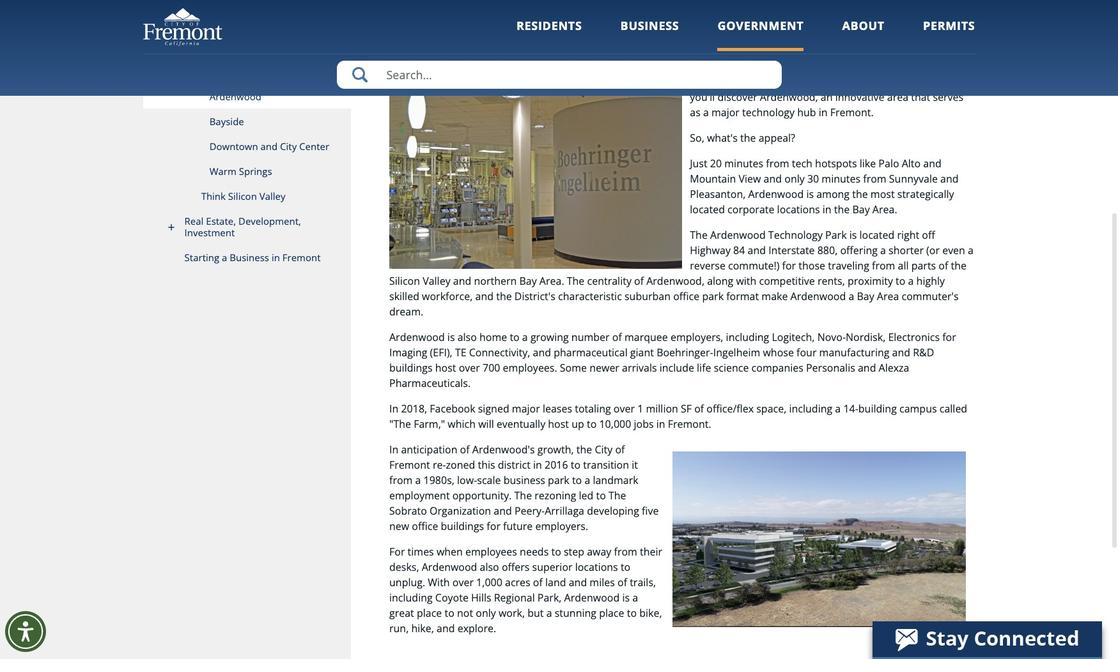 Task type: vqa. For each thing, say whether or not it's contained in the screenshot.
The Ardenwood Technology Park is located right off Highway 84 and Interstate 880, offering a shorter (or even a reverse commute!) for those traveling from all parts of the Silicon Valley and northern Bay Area. The centrality of Ardenwood, along with competitive rents, proximity to a highly skilled workforce, and the District's characteristic suburban office park format make Ardenwood a Bay Area commuter's dream.
yes



Task type: locate. For each thing, give the bounding box(es) containing it.
fremont. down sf on the bottom right
[[668, 417, 711, 431]]

1 horizontal spatial place
[[599, 606, 624, 621]]

the down up
[[577, 443, 592, 457]]

in inside in anticipation of ardenwood's growth, the city of fremont re-zoned this district in 2016 to transition it from a 1980s, low-scale business park to a landmark employment opportunity. the rezoning led to the sobrato organization and peery-arrillaga developing five new office buildings for future employers.
[[389, 443, 398, 457]]

2 horizontal spatial including
[[789, 402, 832, 416]]

in inside in anticipation of ardenwood's growth, the city of fremont re-zoned this district in 2016 to transition it from a 1980s, low-scale business park to a landmark employment opportunity. the rezoning led to the sobrato organization and peery-arrillaga developing five new office buildings for future employers.
[[533, 458, 542, 472]]

1 horizontal spatial area.
[[873, 202, 897, 217]]

minutes down hotspots
[[822, 172, 861, 186]]

rents,
[[818, 274, 845, 288]]

0 vertical spatial buildings
[[389, 361, 433, 375]]

to right the home
[[510, 330, 520, 344]]

1 horizontal spatial also
[[480, 560, 499, 575]]

0 vertical spatial in
[[389, 402, 398, 416]]

campus
[[899, 402, 937, 416]]

buildings inside ardenwood is also home to a growing number of marquee employers, including logitech, novo-nordisk, electronics for imaging (efi), te connectivity, and pharmaceutical giant boehringer-ingelheim whose four manufacturing and r&d buildings host over 700 employees. some newer arrivals include life science companies personalis and alexza pharmaceuticals.
[[389, 361, 433, 375]]

1 vertical spatial bay
[[519, 274, 537, 288]]

1 vertical spatial ardenwood,
[[646, 274, 705, 288]]

five
[[642, 504, 659, 518]]

over left 1
[[614, 402, 635, 416]]

0 vertical spatial fremont
[[282, 251, 321, 264]]

including inside for times when employees needs to step away from their desks, ardenwood also offers superior locations to unplug. with over 1,000 acres of land and miles of trails, including coyote hills regional park, ardenwood is a great place to not only work, but a stunning place to bike, run, hike, and explore.
[[389, 591, 433, 605]]

ardenwood down when
[[422, 560, 477, 575]]

located up offering
[[860, 228, 894, 242]]

bay up offering
[[852, 202, 870, 217]]

0 vertical spatial only
[[785, 172, 805, 186]]

from
[[766, 156, 789, 170], [863, 172, 886, 186], [872, 259, 895, 273], [389, 474, 413, 488], [614, 545, 637, 559]]

from up employment on the bottom
[[389, 474, 413, 488]]

to right 2016
[[571, 458, 581, 472]]

fremont inside starting a business in fremont link
[[282, 251, 321, 264]]

0 horizontal spatial major
[[512, 402, 540, 416]]

city inside in anticipation of ardenwood's growth, the city of fremont re-zoned this district in 2016 to transition it from a 1980s, low-scale business park to a landmark employment opportunity. the rezoning led to the sobrato organization and peery-arrillaga developing five new office buildings for future employers.
[[595, 443, 613, 457]]

30
[[807, 172, 819, 186]]

1 horizontal spatial fremont
[[389, 458, 430, 472]]

park down along on the top right of the page
[[702, 289, 724, 303]]

0 horizontal spatial area.
[[539, 274, 564, 288]]

0 horizontal spatial business
[[230, 251, 269, 264]]

and inside travel to the eastern base of the dumbarton bridge and you'll discover ardenwood, an innovative area that serves as a major technology hub in fremont.
[[939, 75, 957, 89]]

1 horizontal spatial office
[[673, 289, 700, 303]]

including inside ardenwood is also home to a growing number of marquee employers, including logitech, novo-nordisk, electronics for imaging (efi), te connectivity, and pharmaceutical giant boehringer-ingelheim whose four manufacturing and r&d buildings host over 700 employees. some newer arrivals include life science companies personalis and alexza pharmaceuticals.
[[726, 330, 769, 344]]

place up the hike, on the bottom left of the page
[[417, 606, 442, 621]]

1 vertical spatial including
[[789, 402, 832, 416]]

to right up
[[587, 417, 597, 431]]

format
[[726, 289, 759, 303]]

Search text field
[[337, 61, 782, 89]]

ardenwood's
[[472, 443, 535, 457]]

ardenwood inside just 20 minutes from tech hotspots like palo alto and mountain view and only 30 minutes from sunnyvale and pleasanton, ardenwood is among the most strategically located corporate locations in the bay area.
[[748, 187, 804, 201]]

minutes up view
[[724, 156, 763, 170]]

valley up workforce,
[[423, 274, 450, 288]]

of right the miles
[[618, 576, 627, 590]]

1 in from the top
[[389, 402, 398, 416]]

centrality
[[587, 274, 632, 288]]

the
[[690, 228, 708, 242], [567, 274, 585, 288], [514, 489, 532, 503], [609, 489, 626, 503]]

0 horizontal spatial place
[[417, 606, 442, 621]]

million
[[646, 402, 678, 416]]

even
[[942, 243, 965, 257]]

locations inside just 20 minutes from tech hotspots like palo alto and mountain view and only 30 minutes from sunnyvale and pleasanton, ardenwood is among the most strategically located corporate locations in the bay area.
[[777, 202, 820, 217]]

the down among
[[834, 202, 850, 217]]

0 vertical spatial city
[[280, 140, 297, 153]]

1 vertical spatial city
[[595, 443, 613, 457]]

for up competitive at the top of the page
[[782, 259, 796, 273]]

1 horizontal spatial located
[[860, 228, 894, 242]]

sunnyvale
[[889, 172, 938, 186]]

0 horizontal spatial located
[[690, 202, 725, 217]]

of inside in 2018, facebook signed major leases totaling over 1 million sf of office/flex space, including a 14-building campus called "the farm," which will eventually host up to 10,000 jobs in fremont.
[[694, 402, 704, 416]]

0 horizontal spatial park
[[548, 474, 569, 488]]

0 vertical spatial located
[[690, 202, 725, 217]]

facebook
[[430, 402, 475, 416]]

0 vertical spatial major
[[712, 105, 740, 119]]

0 vertical spatial bay
[[852, 202, 870, 217]]

0 horizontal spatial city
[[280, 140, 297, 153]]

over inside in 2018, facebook signed major leases totaling over 1 million sf of office/flex space, including a 14-building campus called "the farm," which will eventually host up to 10,000 jobs in fremont.
[[614, 402, 635, 416]]

0 horizontal spatial minutes
[[724, 156, 763, 170]]

silicon up skilled
[[389, 274, 420, 288]]

including down unplug.
[[389, 591, 433, 605]]

0 vertical spatial also
[[458, 330, 477, 344]]

1 vertical spatial also
[[480, 560, 499, 575]]

in inside just 20 minutes from tech hotspots like palo alto and mountain view and only 30 minutes from sunnyvale and pleasanton, ardenwood is among the most strategically located corporate locations in the bay area.
[[823, 202, 831, 217]]

off
[[922, 228, 935, 242]]

for left future
[[487, 520, 501, 534]]

and up future
[[494, 504, 512, 518]]

ardenwood up "imaging"
[[389, 330, 445, 344]]

1 horizontal spatial major
[[712, 105, 740, 119]]

0 vertical spatial minutes
[[724, 156, 763, 170]]

of right sf on the bottom right
[[694, 402, 704, 416]]

and up workforce,
[[453, 274, 471, 288]]

great
[[389, 606, 414, 621]]

a inside travel to the eastern base of the dumbarton bridge and you'll discover ardenwood, an innovative area that serves as a major technology hub in fremont.
[[703, 105, 709, 119]]

needs
[[520, 545, 549, 559]]

1 vertical spatial located
[[860, 228, 894, 242]]

and up serves
[[939, 75, 957, 89]]

1 place from the left
[[417, 606, 442, 621]]

fremont.
[[830, 105, 874, 119], [668, 417, 711, 431]]

valley
[[259, 190, 285, 203], [423, 274, 450, 288]]

0 horizontal spatial host
[[435, 361, 456, 375]]

fremont down anticipation
[[389, 458, 430, 472]]

traveling
[[828, 259, 869, 273]]

ardenwood, up suburban
[[646, 274, 705, 288]]

1 vertical spatial host
[[548, 417, 569, 431]]

to left bike,
[[627, 606, 637, 621]]

to inside ardenwood is also home to a growing number of marquee employers, including logitech, novo-nordisk, electronics for imaging (efi), te connectivity, and pharmaceutical giant boehringer-ingelheim whose four manufacturing and r&d buildings host over 700 employees. some newer arrivals include life science companies personalis and alexza pharmaceuticals.
[[510, 330, 520, 344]]

1 vertical spatial area.
[[539, 274, 564, 288]]

from left all
[[872, 259, 895, 273]]

a sign in a store image
[[389, 74, 682, 269]]

to down all
[[896, 274, 905, 288]]

of inside travel to the eastern base of the dumbarton bridge and you'll discover ardenwood, an innovative area that serves as a major technology hub in fremont.
[[816, 75, 826, 89]]

silicon down warm springs
[[228, 190, 257, 203]]

a left 14-
[[835, 402, 841, 416]]

0 horizontal spatial for
[[487, 520, 501, 534]]

of up "zoned"
[[460, 443, 470, 457]]

host
[[435, 361, 456, 375], [548, 417, 569, 431]]

0 horizontal spatial only
[[476, 606, 496, 621]]

starting
[[184, 251, 219, 264]]

1 vertical spatial silicon
[[389, 274, 420, 288]]

over down te
[[459, 361, 480, 375]]

a right but
[[546, 606, 552, 621]]

only
[[785, 172, 805, 186], [476, 606, 496, 621]]

0 vertical spatial fremont.
[[830, 105, 874, 119]]

include
[[660, 361, 694, 375]]

2 vertical spatial over
[[452, 576, 474, 590]]

0 horizontal spatial also
[[458, 330, 477, 344]]

city left center
[[280, 140, 297, 153]]

northern
[[474, 274, 517, 288]]

is inside the ardenwood technology park is located right off highway 84 and interstate 880, offering a shorter (or even a reverse commute!) for those traveling from all parts of the silicon valley and northern bay area. the centrality of ardenwood, along with competitive rents, proximity to a highly skilled workforce, and the district's characteristic suburban office park format make ardenwood a bay area commuter's dream.
[[849, 228, 857, 242]]

0 horizontal spatial locations
[[575, 560, 618, 575]]

interstate
[[769, 243, 815, 257]]

1 horizontal spatial city
[[595, 443, 613, 457]]

in down "the
[[389, 443, 398, 457]]

hotspots
[[815, 156, 857, 170]]

just
[[690, 156, 707, 170]]

1 vertical spatial fremont.
[[668, 417, 711, 431]]

locations down the away
[[575, 560, 618, 575]]

1 vertical spatial major
[[512, 402, 540, 416]]

downtown and city center link
[[143, 134, 351, 159]]

in for in 2018, facebook signed major leases totaling over 1 million sf of office/flex space, including a 14-building campus called "the farm," which will eventually host up to 10,000 jobs in fremont.
[[389, 402, 398, 416]]

buildings down organization
[[441, 520, 484, 534]]

when
[[437, 545, 463, 559]]

commute!)
[[728, 259, 780, 273]]

miles
[[590, 576, 615, 590]]

dream.
[[389, 305, 423, 319]]

is inside ardenwood is also home to a growing number of marquee employers, including logitech, novo-nordisk, electronics for imaging (efi), te connectivity, and pharmaceutical giant boehringer-ingelheim whose four manufacturing and r&d buildings host over 700 employees. some newer arrivals include life science companies personalis and alexza pharmaceuticals.
[[447, 330, 455, 344]]

including inside in 2018, facebook signed major leases totaling over 1 million sf of office/flex space, including a 14-building campus called "the farm," which will eventually host up to 10,000 jobs in fremont.
[[789, 402, 832, 416]]

ardenwood inside ardenwood is also home to a growing number of marquee employers, including logitech, novo-nordisk, electronics for imaging (efi), te connectivity, and pharmaceutical giant boehringer-ingelheim whose four manufacturing and r&d buildings host over 700 employees. some newer arrivals include life science companies personalis and alexza pharmaceuticals.
[[389, 330, 445, 344]]

a right as
[[703, 105, 709, 119]]

business link
[[620, 18, 679, 51]]

2 place from the left
[[599, 606, 624, 621]]

1 horizontal spatial silicon
[[389, 274, 420, 288]]

0 vertical spatial park
[[702, 289, 724, 303]]

trails,
[[630, 576, 656, 590]]

0 vertical spatial ardenwood,
[[760, 90, 818, 104]]

2 vertical spatial including
[[389, 591, 433, 605]]

major down discover
[[712, 105, 740, 119]]

only inside just 20 minutes from tech hotspots like palo alto and mountain view and only 30 minutes from sunnyvale and pleasanton, ardenwood is among the most strategically located corporate locations in the bay area.
[[785, 172, 805, 186]]

peery-
[[515, 504, 545, 518]]

the down northern
[[496, 289, 512, 303]]

0 horizontal spatial ardenwood,
[[646, 274, 705, 288]]

and right the hike, on the bottom left of the page
[[437, 622, 455, 636]]

fremont. inside travel to the eastern base of the dumbarton bridge and you'll discover ardenwood, an innovative area that serves as a major technology hub in fremont.
[[830, 105, 874, 119]]

and up 'springs'
[[260, 140, 278, 153]]

0 vertical spatial host
[[435, 361, 456, 375]]

fremont down the development,
[[282, 251, 321, 264]]

of up transition
[[615, 443, 625, 457]]

in down 'million'
[[656, 417, 665, 431]]

totaling
[[575, 402, 611, 416]]

1 vertical spatial valley
[[423, 274, 450, 288]]

about link
[[842, 18, 885, 51]]

to up superior
[[551, 545, 561, 559]]

minutes
[[724, 156, 763, 170], [822, 172, 861, 186]]

view
[[739, 172, 761, 186]]

to up discover
[[722, 75, 731, 89]]

0 vertical spatial for
[[782, 259, 796, 273]]

ardenwood, down base
[[760, 90, 818, 104]]

also
[[458, 330, 477, 344], [480, 560, 499, 575]]

not
[[457, 606, 473, 621]]

right
[[897, 228, 919, 242]]

what's
[[707, 131, 738, 145]]

sobrato
[[389, 504, 427, 518]]

a down trails,
[[632, 591, 638, 605]]

and up strategically at the top of the page
[[940, 172, 959, 186]]

+
[[901, 40, 906, 52]]

from inside for times when employees needs to step away from their desks, ardenwood also offers superior locations to unplug. with over 1,000 acres of land and miles of trails, including coyote hills regional park, ardenwood is a great place to not only work, but a stunning place to bike, run, hike, and explore.
[[614, 545, 637, 559]]

of up the an
[[816, 75, 826, 89]]

new
[[389, 520, 409, 534]]

0 horizontal spatial including
[[389, 591, 433, 605]]

2 horizontal spatial for
[[942, 330, 956, 344]]

also inside ardenwood is also home to a growing number of marquee employers, including logitech, novo-nordisk, electronics for imaging (efi), te connectivity, and pharmaceutical giant boehringer-ingelheim whose four manufacturing and r&d buildings host over 700 employees. some newer arrivals include life science companies personalis and alexza pharmaceuticals.
[[458, 330, 477, 344]]

1 vertical spatial park
[[548, 474, 569, 488]]

in inside travel to the eastern base of the dumbarton bridge and you'll discover ardenwood, an innovative area that serves as a major technology hub in fremont.
[[819, 105, 828, 119]]

tech
[[792, 156, 812, 170]]

only down tech
[[785, 172, 805, 186]]

1 horizontal spatial fremont.
[[830, 105, 874, 119]]

0 horizontal spatial fremont
[[282, 251, 321, 264]]

0 horizontal spatial office
[[412, 520, 438, 534]]

bay down proximity
[[857, 289, 874, 303]]

1 vertical spatial minutes
[[822, 172, 861, 186]]

1 vertical spatial for
[[942, 330, 956, 344]]

0 vertical spatial area.
[[873, 202, 897, 217]]

1 horizontal spatial locations
[[777, 202, 820, 217]]

in
[[819, 105, 828, 119], [823, 202, 831, 217], [272, 251, 280, 264], [656, 417, 665, 431], [533, 458, 542, 472]]

for right electronics in the right of the page
[[942, 330, 956, 344]]

1 horizontal spatial host
[[548, 417, 569, 431]]

dumbarton
[[847, 75, 902, 89]]

1 vertical spatial buildings
[[441, 520, 484, 534]]

1 horizontal spatial buildings
[[441, 520, 484, 534]]

buildings down "imaging"
[[389, 361, 433, 375]]

office inside in anticipation of ardenwood's growth, the city of fremont re-zoned this district in 2016 to transition it from a 1980s, low-scale business park to a landmark employment opportunity. the rezoning led to the sobrato organization and peery-arrillaga developing five new office buildings for future employers.
[[412, 520, 438, 534]]

ardenwood up the corporate
[[748, 187, 804, 201]]

the up discover
[[734, 75, 750, 89]]

in down the development,
[[272, 251, 280, 264]]

in left 2016
[[533, 458, 542, 472]]

also inside for times when employees needs to step away from their desks, ardenwood also offers superior locations to unplug. with over 1,000 acres of land and miles of trails, including coyote hills regional park, ardenwood is a great place to not only work, but a stunning place to bike, run, hike, and explore.
[[480, 560, 499, 575]]

84
[[733, 243, 745, 257]]

2 vertical spatial for
[[487, 520, 501, 534]]

employees.
[[503, 361, 557, 375]]

growth,
[[537, 443, 574, 457]]

park down 2016
[[548, 474, 569, 488]]

from left their at the bottom
[[614, 545, 637, 559]]

0 vertical spatial including
[[726, 330, 769, 344]]

0 vertical spatial valley
[[259, 190, 285, 203]]

regional
[[494, 591, 535, 605]]

a inside in 2018, facebook signed major leases totaling over 1 million sf of office/flex space, including a 14-building campus called "the farm," which will eventually host up to 10,000 jobs in fremont.
[[835, 402, 841, 416]]

1 vertical spatial over
[[614, 402, 635, 416]]

pleasanton,
[[690, 187, 746, 201]]

1 vertical spatial office
[[412, 520, 438, 534]]

1 vertical spatial locations
[[575, 560, 618, 575]]

1 vertical spatial fremont
[[389, 458, 430, 472]]

is inside just 20 minutes from tech hotspots like palo alto and mountain view and only 30 minutes from sunnyvale and pleasanton, ardenwood is among the most strategically located corporate locations in the bay area.
[[806, 187, 814, 201]]

think
[[201, 190, 226, 203]]

silicon
[[228, 190, 257, 203], [389, 274, 420, 288]]

to down coyote
[[445, 606, 454, 621]]

in inside in 2018, facebook signed major leases totaling over 1 million sf of office/flex space, including a 14-building campus called "the farm," which will eventually host up to 10,000 jobs in fremont.
[[389, 402, 398, 416]]

bay up district's
[[519, 274, 537, 288]]

0 horizontal spatial valley
[[259, 190, 285, 203]]

0 horizontal spatial buildings
[[389, 361, 433, 375]]

employees
[[465, 545, 517, 559]]

nordisk,
[[846, 330, 886, 344]]

for
[[782, 259, 796, 273], [942, 330, 956, 344], [487, 520, 501, 534]]

fremont. down innovative
[[830, 105, 874, 119]]

place down the miles
[[599, 606, 624, 621]]

1 vertical spatial in
[[389, 443, 398, 457]]

that
[[911, 90, 930, 104]]

valley inside think silicon valley link
[[259, 190, 285, 203]]

hills
[[471, 591, 491, 605]]

this
[[478, 458, 495, 472]]

rendering of building with trees around it and a dry grass field in the foreground image
[[673, 452, 966, 628]]

so,
[[690, 131, 704, 145]]

superior
[[532, 560, 573, 575]]

0 horizontal spatial silicon
[[228, 190, 257, 203]]

locations up technology at top
[[777, 202, 820, 217]]

like
[[860, 156, 876, 170]]

a left growing
[[522, 330, 528, 344]]

0 vertical spatial office
[[673, 289, 700, 303]]

commuter's
[[902, 289, 959, 303]]

1 horizontal spatial valley
[[423, 274, 450, 288]]

0 horizontal spatial fremont.
[[668, 417, 711, 431]]

signed
[[478, 402, 509, 416]]

bay
[[852, 202, 870, 217], [519, 274, 537, 288], [857, 289, 874, 303]]

ardenwood down rents,
[[791, 289, 846, 303]]

including right space,
[[789, 402, 832, 416]]

the up the an
[[829, 75, 844, 89]]

1 horizontal spatial business
[[620, 18, 679, 33]]

0 vertical spatial over
[[459, 361, 480, 375]]

of inside ardenwood is also home to a growing number of marquee employers, including logitech, novo-nordisk, electronics for imaging (efi), te connectivity, and pharmaceutical giant boehringer-ingelheim whose four manufacturing and r&d buildings host over 700 employees. some newer arrivals include life science companies personalis and alexza pharmaceuticals.
[[612, 330, 622, 344]]

area
[[877, 289, 899, 303]]

1 vertical spatial only
[[476, 606, 496, 621]]

the down even
[[951, 259, 967, 273]]

city up transition
[[595, 443, 613, 457]]

offering
[[840, 243, 878, 257]]

1 horizontal spatial including
[[726, 330, 769, 344]]

2 in from the top
[[389, 443, 398, 457]]

ardenwood,
[[760, 90, 818, 104], [646, 274, 705, 288]]

te
[[455, 346, 466, 360]]

in down among
[[823, 202, 831, 217]]

1 vertical spatial business
[[230, 251, 269, 264]]

0 vertical spatial locations
[[777, 202, 820, 217]]

to inside travel to the eastern base of the dumbarton bridge and you'll discover ardenwood, an innovative area that serves as a major technology hub in fremont.
[[722, 75, 731, 89]]

host down (efi),
[[435, 361, 456, 375]]

in inside in 2018, facebook signed major leases totaling over 1 million sf of office/flex space, including a 14-building campus called "the farm," which will eventually host up to 10,000 jobs in fremont.
[[656, 417, 665, 431]]

arrivals
[[622, 361, 657, 375]]

2018,
[[401, 402, 427, 416]]

0 vertical spatial silicon
[[228, 190, 257, 203]]

1 horizontal spatial park
[[702, 289, 724, 303]]

area. up district's
[[539, 274, 564, 288]]

1 horizontal spatial minutes
[[822, 172, 861, 186]]

1 horizontal spatial for
[[782, 259, 796, 273]]

1 horizontal spatial only
[[785, 172, 805, 186]]

1 horizontal spatial ardenwood,
[[760, 90, 818, 104]]

of right number
[[612, 330, 622, 344]]

office down the reverse
[[673, 289, 700, 303]]

among
[[816, 187, 850, 201]]

area.
[[873, 202, 897, 217], [539, 274, 564, 288]]

only down hills at the left of the page
[[476, 606, 496, 621]]

to inside in 2018, facebook signed major leases totaling over 1 million sf of office/flex space, including a 14-building campus called "the farm," which will eventually host up to 10,000 jobs in fremont.
[[587, 417, 597, 431]]

in for in anticipation of ardenwood's growth, the city of fremont re-zoned this district in 2016 to transition it from a 1980s, low-scale business park to a landmark employment opportunity. the rezoning led to the sobrato organization and peery-arrillaga developing five new office buildings for future employers.
[[389, 443, 398, 457]]

in 2018, facebook signed major leases totaling over 1 million sf of office/flex space, including a 14-building campus called "the farm," which will eventually host up to 10,000 jobs in fremont.
[[389, 402, 967, 431]]



Task type: describe. For each thing, give the bounding box(es) containing it.
explore.
[[457, 622, 496, 636]]

a up led
[[585, 474, 590, 488]]

major inside in 2018, facebook signed major leases totaling over 1 million sf of office/flex space, including a 14-building campus called "the farm," which will eventually host up to 10,000 jobs in fremont.
[[512, 402, 540, 416]]

district
[[498, 458, 531, 472]]

palo
[[879, 156, 899, 170]]

area. inside just 20 minutes from tech hotspots like palo alto and mountain view and only 30 minutes from sunnyvale and pleasanton, ardenwood is among the most strategically located corporate locations in the bay area.
[[873, 202, 897, 217]]

for inside ardenwood is also home to a growing number of marquee employers, including logitech, novo-nordisk, electronics for imaging (efi), te connectivity, and pharmaceutical giant boehringer-ingelheim whose four manufacturing and r&d buildings host over 700 employees. some newer arrivals include life science companies personalis and alexza pharmaceuticals.
[[942, 330, 956, 344]]

downtown
[[209, 140, 258, 153]]

city inside downtown and city center link
[[280, 140, 297, 153]]

opportunity.
[[452, 489, 512, 503]]

real estate, development, investment
[[184, 215, 301, 239]]

serves
[[933, 90, 964, 104]]

of left the land
[[533, 576, 543, 590]]

bike,
[[639, 606, 662, 621]]

real estate, development, investment link
[[143, 209, 351, 245]]

office inside the ardenwood technology park is located right off highway 84 and interstate 880, offering a shorter (or even a reverse commute!) for those traveling from all parts of the silicon valley and northern bay area. the centrality of ardenwood, along with competitive rents, proximity to a highly skilled workforce, and the district's characteristic suburban office park format make ardenwood a bay area commuter's dream.
[[673, 289, 700, 303]]

the up highway
[[690, 228, 708, 242]]

valley inside the ardenwood technology park is located right off highway 84 and interstate 880, offering a shorter (or even a reverse commute!) for those traveling from all parts of the silicon valley and northern bay area. the centrality of ardenwood, along with competitive rents, proximity to a highly skilled workforce, and the district's characteristic suburban office park format make ardenwood a bay area commuter's dream.
[[423, 274, 450, 288]]

all
[[898, 259, 909, 273]]

a inside ardenwood is also home to a growing number of marquee employers, including logitech, novo-nordisk, electronics for imaging (efi), te connectivity, and pharmaceutical giant boehringer-ingelheim whose four manufacturing and r&d buildings host over 700 employees. some newer arrivals include life science companies personalis and alexza pharmaceuticals.
[[522, 330, 528, 344]]

from left tech
[[766, 156, 789, 170]]

led
[[579, 489, 593, 503]]

science
[[714, 361, 749, 375]]

their
[[640, 545, 662, 559]]

a right "starting"
[[222, 251, 227, 264]]

font size:
[[850, 41, 887, 52]]

which
[[448, 417, 476, 431]]

ardenwood down the miles
[[564, 591, 620, 605]]

area. inside the ardenwood technology park is located right off highway 84 and interstate 880, offering a shorter (or even a reverse commute!) for those traveling from all parts of the silicon valley and northern bay area. the centrality of ardenwood, along with competitive rents, proximity to a highly skilled workforce, and the district's characteristic suburban office park format make ardenwood a bay area commuter's dream.
[[539, 274, 564, 288]]

and up alexza
[[892, 346, 910, 360]]

characteristic
[[558, 289, 622, 303]]

and right the land
[[569, 576, 587, 590]]

the inside in anticipation of ardenwood's growth, the city of fremont re-zoned this district in 2016 to transition it from a 1980s, low-scale business park to a landmark employment opportunity. the rezoning led to the sobrato organization and peery-arrillaga developing five new office buildings for future employers.
[[577, 443, 592, 457]]

for inside the ardenwood technology park is located right off highway 84 and interstate 880, offering a shorter (or even a reverse commute!) for those traveling from all parts of the silicon valley and northern bay area. the centrality of ardenwood, along with competitive rents, proximity to a highly skilled workforce, and the district's characteristic suburban office park format make ardenwood a bay area commuter's dream.
[[782, 259, 796, 273]]

park inside in anticipation of ardenwood's growth, the city of fremont re-zoned this district in 2016 to transition it from a 1980s, low-scale business park to a landmark employment opportunity. the rezoning led to the sobrato organization and peery-arrillaga developing five new office buildings for future employers.
[[548, 474, 569, 488]]

and up commute!)
[[748, 243, 766, 257]]

and down growing
[[533, 346, 551, 360]]

stay connected image
[[873, 622, 1101, 658]]

bayside
[[209, 115, 244, 128]]

located inside just 20 minutes from tech hotspots like palo alto and mountain view and only 30 minutes from sunnyvale and pleasanton, ardenwood is among the most strategically located corporate locations in the bay area.
[[690, 202, 725, 217]]

think silicon valley link
[[143, 184, 351, 209]]

workforce,
[[422, 289, 473, 303]]

appeal?
[[759, 131, 795, 145]]

the up the characteristic
[[567, 274, 585, 288]]

warm
[[209, 165, 236, 178]]

and right alto at right
[[923, 156, 942, 170]]

development,
[[238, 215, 301, 227]]

unplug.
[[389, 576, 425, 590]]

acres
[[505, 576, 530, 590]]

ardenwood, inside the ardenwood technology park is located right off highway 84 and interstate 880, offering a shorter (or even a reverse commute!) for those traveling from all parts of the silicon valley and northern bay area. the centrality of ardenwood, along with competitive rents, proximity to a highly skilled workforce, and the district's characteristic suburban office park format make ardenwood a bay area commuter's dream.
[[646, 274, 705, 288]]

building
[[858, 402, 897, 416]]

low-
[[457, 474, 477, 488]]

about
[[842, 18, 885, 33]]

a up employment on the bottom
[[415, 474, 421, 488]]

as
[[690, 105, 701, 119]]

travel
[[690, 75, 719, 89]]

host inside ardenwood is also home to a growing number of marquee employers, including logitech, novo-nordisk, electronics for imaging (efi), te connectivity, and pharmaceutical giant boehringer-ingelheim whose four manufacturing and r&d buildings host over 700 employees. some newer arrivals include life science companies personalis and alexza pharmaceuticals.
[[435, 361, 456, 375]]

personalis
[[806, 361, 855, 375]]

the down business
[[514, 489, 532, 503]]

work,
[[499, 606, 525, 621]]

technology
[[768, 228, 823, 242]]

located inside the ardenwood technology park is located right off highway 84 and interstate 880, offering a shorter (or even a reverse commute!) for those traveling from all parts of the silicon valley and northern bay area. the centrality of ardenwood, along with competitive rents, proximity to a highly skilled workforce, and the district's characteristic suburban office park format make ardenwood a bay area commuter's dream.
[[860, 228, 894, 242]]

only inside for times when employees needs to step away from their desks, ardenwood also offers superior locations to unplug. with over 1,000 acres of land and miles of trails, including coyote hills regional park, ardenwood is a great place to not only work, but a stunning place to bike, run, hike, and explore.
[[476, 606, 496, 621]]

fremont. inside in 2018, facebook signed major leases totaling over 1 million sf of office/flex space, including a 14-building campus called "the farm," which will eventually host up to 10,000 jobs in fremont.
[[668, 417, 711, 431]]

park inside the ardenwood technology park is located right off highway 84 and interstate 880, offering a shorter (or even a reverse commute!) for those traveling from all parts of the silicon valley and northern bay area. the centrality of ardenwood, along with competitive rents, proximity to a highly skilled workforce, and the district's characteristic suburban office park format make ardenwood a bay area commuter's dream.
[[702, 289, 724, 303]]

imaging
[[389, 346, 427, 360]]

to up trails,
[[621, 560, 630, 575]]

skilled
[[389, 289, 419, 303]]

14-
[[843, 402, 858, 416]]

strategically
[[897, 187, 954, 201]]

of up suburban
[[634, 274, 644, 288]]

parts
[[911, 259, 936, 273]]

font size: link
[[850, 41, 887, 52]]

park,
[[538, 591, 562, 605]]

of down even
[[939, 259, 948, 273]]

and inside in anticipation of ardenwood's growth, the city of fremont re-zoned this district in 2016 to transition it from a 1980s, low-scale business park to a landmark employment opportunity. the rezoning led to the sobrato organization and peery-arrillaga developing five new office buildings for future employers.
[[494, 504, 512, 518]]

residents
[[516, 18, 582, 33]]

a right even
[[968, 243, 974, 257]]

20
[[710, 156, 722, 170]]

major inside travel to the eastern base of the dumbarton bridge and you'll discover ardenwood, an innovative area that serves as a major technology hub in fremont.
[[712, 105, 740, 119]]

in anticipation of ardenwood's growth, the city of fremont re-zoned this district in 2016 to transition it from a 1980s, low-scale business park to a landmark employment opportunity. the rezoning led to the sobrato organization and peery-arrillaga developing five new office buildings for future employers.
[[389, 443, 659, 534]]

think silicon valley
[[201, 190, 285, 203]]

the down landmark at the bottom
[[609, 489, 626, 503]]

for inside in anticipation of ardenwood's growth, the city of fremont re-zoned this district in 2016 to transition it from a 1980s, low-scale business park to a landmark employment opportunity. the rezoning led to the sobrato organization and peery-arrillaga developing five new office buildings for future employers.
[[487, 520, 501, 534]]

employment
[[389, 489, 450, 503]]

a down proximity
[[849, 289, 854, 303]]

four
[[797, 346, 817, 360]]

a down all
[[908, 274, 914, 288]]

employers.
[[535, 520, 588, 534]]

feedback link
[[925, 40, 975, 52]]

"the
[[389, 417, 411, 431]]

eventually
[[497, 417, 545, 431]]

manufacturing
[[819, 346, 890, 360]]

discover
[[718, 90, 757, 104]]

ardenwood link
[[143, 84, 351, 109]]

employers,
[[671, 330, 723, 344]]

bay inside just 20 minutes from tech hotspots like palo alto and mountain view and only 30 minutes from sunnyvale and pleasanton, ardenwood is among the most strategically located corporate locations in the bay area.
[[852, 202, 870, 217]]

the left most
[[852, 187, 868, 201]]

technology
[[742, 105, 795, 119]]

ardenwood, inside travel to the eastern base of the dumbarton bridge and you'll discover ardenwood, an innovative area that serves as a major technology hub in fremont.
[[760, 90, 818, 104]]

silicon inside the ardenwood technology park is located right off highway 84 and interstate 880, offering a shorter (or even a reverse commute!) for those traveling from all parts of the silicon valley and northern bay area. the centrality of ardenwood, along with competitive rents, proximity to a highly skilled workforce, and the district's characteristic suburban office park format make ardenwood a bay area commuter's dream.
[[389, 274, 420, 288]]

growing
[[531, 330, 569, 344]]

+ link
[[892, 40, 906, 52]]

700
[[483, 361, 500, 375]]

anticipation
[[401, 443, 457, 457]]

is inside for times when employees needs to step away from their desks, ardenwood also offers superior locations to unplug. with over 1,000 acres of land and miles of trails, including coyote hills regional park, ardenwood is a great place to not only work, but a stunning place to bike, run, hike, and explore.
[[622, 591, 630, 605]]

1980s,
[[424, 474, 454, 488]]

proximity
[[848, 274, 893, 288]]

and down manufacturing
[[858, 361, 876, 375]]

you'll
[[690, 90, 715, 104]]

buildings inside in anticipation of ardenwood's growth, the city of fremont re-zoned this district in 2016 to transition it from a 1980s, low-scale business park to a landmark employment opportunity. the rezoning led to the sobrato organization and peery-arrillaga developing five new office buildings for future employers.
[[441, 520, 484, 534]]

marquee
[[625, 330, 668, 344]]

district's
[[515, 289, 555, 303]]

mountain
[[690, 172, 736, 186]]

corporate
[[728, 202, 774, 217]]

-
[[915, 40, 918, 52]]

connectivity,
[[469, 346, 530, 360]]

business
[[504, 474, 545, 488]]

locations inside for times when employees needs to step away from their desks, ardenwood also offers superior locations to unplug. with over 1,000 acres of land and miles of trails, including coyote hills regional park, ardenwood is a great place to not only work, but a stunning place to bike, run, hike, and explore.
[[575, 560, 618, 575]]

2 vertical spatial bay
[[857, 289, 874, 303]]

(or
[[926, 243, 940, 257]]

the right what's
[[740, 131, 756, 145]]

ardenwood is also home to a growing number of marquee employers, including logitech, novo-nordisk, electronics for imaging (efi), te connectivity, and pharmaceutical giant boehringer-ingelheim whose four manufacturing and r&d buildings host over 700 employees. some newer arrivals include life science companies personalis and alexza pharmaceuticals.
[[389, 330, 956, 390]]

re-
[[433, 458, 446, 472]]

fremont inside in anticipation of ardenwood's growth, the city of fremont re-zoned this district in 2016 to transition it from a 1980s, low-scale business park to a landmark employment opportunity. the rezoning led to the sobrato organization and peery-arrillaga developing five new office buildings for future employers.
[[389, 458, 430, 472]]

home
[[479, 330, 507, 344]]

ardenwood up 'bayside'
[[209, 90, 261, 103]]

developing
[[587, 504, 639, 518]]

a left shorter
[[880, 243, 886, 257]]

(efi),
[[430, 346, 452, 360]]

to inside the ardenwood technology park is located right off highway 84 and interstate 880, offering a shorter (or even a reverse commute!) for those traveling from all parts of the silicon valley and northern bay area. the centrality of ardenwood, along with competitive rents, proximity to a highly skilled workforce, and the district's characteristic suburban office park format make ardenwood a bay area commuter's dream.
[[896, 274, 905, 288]]

organization
[[430, 504, 491, 518]]

from inside in anticipation of ardenwood's growth, the city of fremont re-zoned this district in 2016 to transition it from a 1980s, low-scale business park to a landmark employment opportunity. the rezoning led to the sobrato organization and peery-arrillaga developing five new office buildings for future employers.
[[389, 474, 413, 488]]

from down like
[[863, 172, 886, 186]]

0 vertical spatial business
[[620, 18, 679, 33]]

and right view
[[764, 172, 782, 186]]

ardenwood up '84'
[[710, 228, 766, 242]]

over inside ardenwood is also home to a growing number of marquee employers, including logitech, novo-nordisk, electronics for imaging (efi), te connectivity, and pharmaceutical giant boehringer-ingelheim whose four manufacturing and r&d buildings host over 700 employees. some newer arrivals include life science companies personalis and alexza pharmaceuticals.
[[459, 361, 480, 375]]

boehringer-
[[657, 346, 713, 360]]

suburban
[[625, 289, 671, 303]]

to right led
[[596, 489, 606, 503]]

travel to the eastern base of the dumbarton bridge and you'll discover ardenwood, an innovative area that serves as a major technology hub in fremont.
[[690, 75, 964, 119]]

host inside in 2018, facebook signed major leases totaling over 1 million sf of office/flex space, including a 14-building campus called "the farm," which will eventually host up to 10,000 jobs in fremont.
[[548, 417, 569, 431]]

from inside the ardenwood technology park is located right off highway 84 and interstate 880, offering a shorter (or even a reverse commute!) for those traveling from all parts of the silicon valley and northern bay area. the centrality of ardenwood, along with competitive rents, proximity to a highly skilled workforce, and the district's characteristic suburban office park format make ardenwood a bay area commuter's dream.
[[872, 259, 895, 273]]

reverse
[[690, 259, 726, 273]]

over inside for times when employees needs to step away from their desks, ardenwood also offers superior locations to unplug. with over 1,000 acres of land and miles of trails, including coyote hills regional park, ardenwood is a great place to not only work, but a stunning place to bike, run, hike, and explore.
[[452, 576, 474, 590]]

and down northern
[[475, 289, 494, 303]]

to up led
[[572, 474, 582, 488]]

landmark
[[593, 474, 638, 488]]

sf
[[681, 402, 692, 416]]



